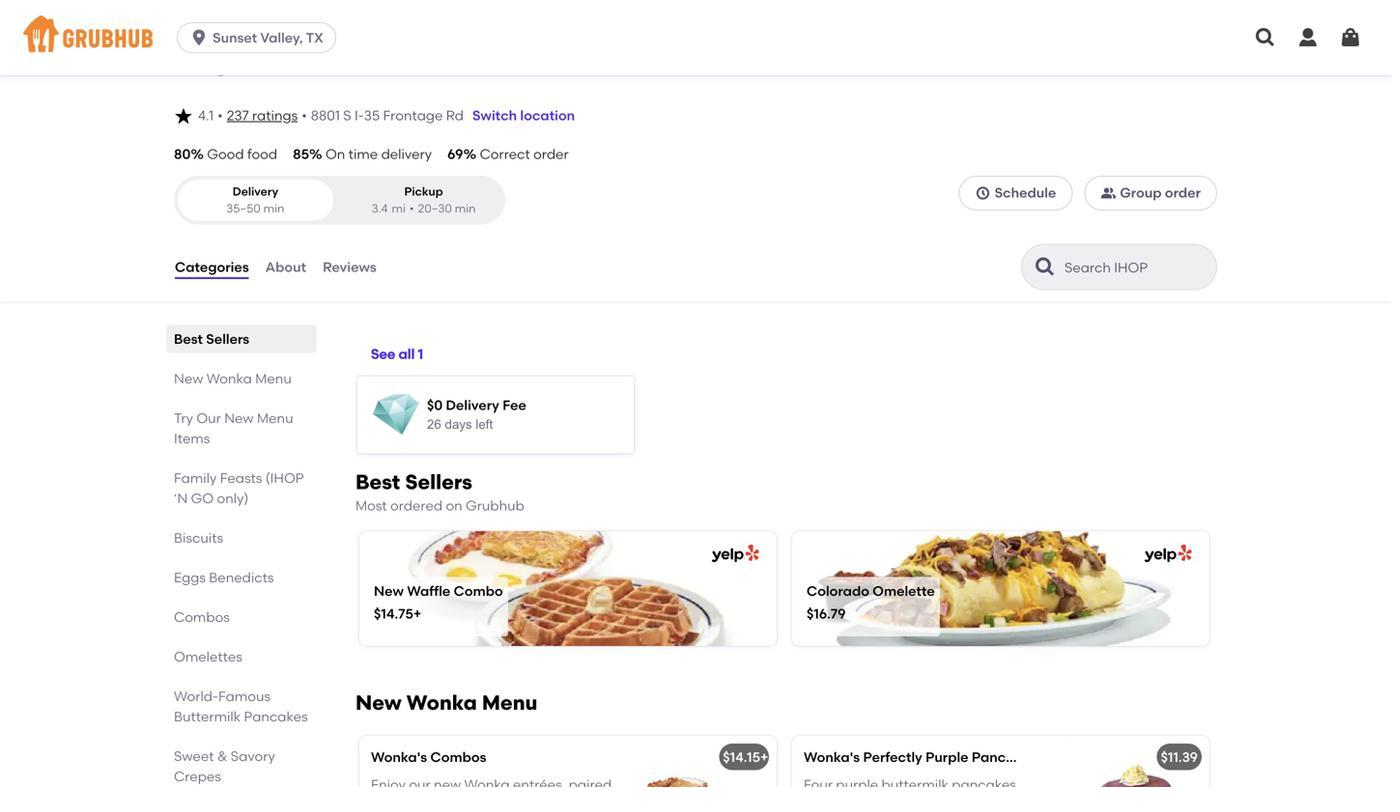 Task type: locate. For each thing, give the bounding box(es) containing it.
1 vertical spatial pancakes
[[972, 749, 1037, 766]]

sellers for best sellers most ordered on grubhub
[[405, 470, 473, 495]]

stack)
[[1081, 749, 1124, 766]]

• right 4.1 on the top left of the page
[[218, 108, 223, 124]]

0 horizontal spatial best
[[174, 331, 203, 348]]

best inside best sellers most ordered on grubhub
[[356, 470, 400, 495]]

order right group at the right
[[1165, 185, 1201, 201]]

0 vertical spatial order
[[534, 146, 569, 163]]

order
[[534, 146, 569, 163], [1165, 185, 1201, 201]]

option group containing delivery 35–50 min
[[174, 176, 505, 225]]

time
[[349, 146, 378, 163]]

new wonka menu down best sellers
[[174, 371, 292, 387]]

new wonka menu
[[174, 371, 292, 387], [356, 691, 538, 716]]

0 vertical spatial pancakes
[[244, 709, 308, 725]]

2 yelp image from the left
[[1141, 545, 1193, 563]]

1 horizontal spatial new wonka menu
[[356, 691, 538, 716]]

wonka down best sellers
[[207, 371, 252, 387]]

1 vertical spatial order
[[1165, 185, 1201, 201]]

sunset valley, tx
[[213, 29, 324, 46]]

delivery up 35–50
[[233, 184, 278, 198]]

new waffle combo $14.75 +
[[374, 583, 503, 622]]

2 min from the left
[[455, 201, 476, 215]]

0 horizontal spatial order
[[534, 146, 569, 163]]

s
[[343, 108, 351, 124]]

min right 35–50
[[263, 201, 285, 215]]

1 horizontal spatial pancakes
[[972, 749, 1037, 766]]

days
[[445, 417, 472, 432]]

min right 20–30 on the top left of page
[[455, 201, 476, 215]]

0 horizontal spatial yelp image
[[708, 545, 760, 563]]

$0 delivery fee 26 days left
[[427, 397, 527, 432]]

sunset
[[213, 29, 257, 46]]

try our new menu items
[[174, 410, 293, 447]]

0 horizontal spatial svg image
[[976, 185, 991, 201]]

schedule
[[995, 185, 1057, 201]]

pancakes for buttermilk
[[244, 709, 308, 725]]

delivery up "left"
[[446, 397, 499, 414]]

1 horizontal spatial +
[[761, 749, 769, 766]]

1 horizontal spatial svg image
[[1254, 26, 1278, 49]]

pancakes left -
[[972, 749, 1037, 766]]

$0
[[427, 397, 443, 414]]

(full
[[1049, 749, 1077, 766]]

20–30
[[418, 201, 452, 215]]

1 vertical spatial new wonka menu
[[356, 691, 538, 716]]

sunset valley, tx button
[[177, 22, 344, 53]]

rewards image
[[373, 392, 419, 438]]

svg image
[[1254, 26, 1278, 49], [1339, 26, 1363, 49], [976, 185, 991, 201]]

new inside try our new menu items
[[224, 410, 254, 427]]

combos
[[174, 610, 230, 626], [431, 749, 487, 766]]

1 horizontal spatial combos
[[431, 749, 487, 766]]

new
[[174, 371, 203, 387], [224, 410, 254, 427], [374, 583, 404, 600], [356, 691, 402, 716]]

1 vertical spatial menu
[[257, 410, 293, 427]]

• right mi
[[410, 201, 414, 215]]

sellers
[[206, 331, 249, 348], [405, 470, 473, 495]]

0 vertical spatial new wonka menu
[[174, 371, 292, 387]]

0 horizontal spatial new wonka menu
[[174, 371, 292, 387]]

pancakes
[[244, 709, 308, 725], [972, 749, 1037, 766]]

new right our
[[224, 410, 254, 427]]

svg image inside schedule button
[[976, 185, 991, 201]]

best up most
[[356, 470, 400, 495]]

wonka up wonka's combos
[[407, 691, 477, 716]]

left
[[476, 417, 493, 432]]

new wonka menu up wonka's combos
[[356, 691, 538, 716]]

0 horizontal spatial wonka's
[[371, 749, 427, 766]]

switch
[[473, 108, 517, 124]]

1 horizontal spatial yelp image
[[1141, 545, 1193, 563]]

on
[[326, 146, 345, 163]]

0 horizontal spatial +
[[414, 606, 422, 622]]

1 vertical spatial delivery
[[446, 397, 499, 414]]

only)
[[217, 491, 249, 507]]

best
[[174, 331, 203, 348], [356, 470, 400, 495]]

schedule button
[[959, 176, 1073, 211]]

pancakes down famous
[[244, 709, 308, 725]]

• right subscription pass image at the left of the page
[[192, 22, 197, 36]]

1 horizontal spatial wonka's
[[804, 749, 860, 766]]

new up wonka's combos
[[356, 691, 402, 716]]

0 horizontal spatial sellers
[[206, 331, 249, 348]]

3.4
[[372, 201, 388, 215]]

&
[[217, 749, 228, 765]]

option group
[[174, 176, 505, 225]]

about button
[[264, 233, 307, 302]]

0 vertical spatial best
[[174, 331, 203, 348]]

ratings
[[252, 108, 298, 124]]

crepes
[[174, 769, 221, 785]]

new up try
[[174, 371, 203, 387]]

1 wonka's from the left
[[371, 749, 427, 766]]

yelp image
[[708, 545, 760, 563], [1141, 545, 1193, 563]]

best down the categories button
[[174, 331, 203, 348]]

1 vertical spatial wonka
[[407, 691, 477, 716]]

min
[[263, 201, 285, 215], [455, 201, 476, 215]]

1 min from the left
[[263, 201, 285, 215]]

best sellers
[[174, 331, 249, 348]]

family feasts (ihop 'n go only)
[[174, 470, 304, 507]]

svg image
[[1297, 26, 1320, 49], [190, 28, 209, 47], [174, 106, 193, 126]]

0 horizontal spatial min
[[263, 201, 285, 215]]

colorado
[[807, 583, 870, 600]]

buttermilk
[[174, 709, 241, 725]]

0 vertical spatial combos
[[174, 610, 230, 626]]

1 horizontal spatial order
[[1165, 185, 1201, 201]]

0 horizontal spatial pancakes
[[244, 709, 308, 725]]

0 horizontal spatial combos
[[174, 610, 230, 626]]

pancakes inside world-famous buttermilk pancakes
[[244, 709, 308, 725]]

min inside delivery 35–50 min
[[263, 201, 285, 215]]

order down location
[[534, 146, 569, 163]]

0 vertical spatial sellers
[[206, 331, 249, 348]]

1
[[418, 346, 423, 362]]

new up $14.75
[[374, 583, 404, 600]]

0 vertical spatial wonka
[[207, 371, 252, 387]]

+
[[414, 606, 422, 622], [761, 749, 769, 766]]

main navigation navigation
[[0, 0, 1392, 75]]

1 horizontal spatial delivery
[[446, 397, 499, 414]]

1 vertical spatial best
[[356, 470, 400, 495]]

80
[[174, 146, 191, 163]]

2 wonka's from the left
[[804, 749, 860, 766]]

categories
[[175, 259, 249, 275]]

min inside pickup 3.4 mi • 20–30 min
[[455, 201, 476, 215]]

eggs benedicts
[[174, 570, 274, 586]]

sellers up on
[[405, 470, 473, 495]]

• left 8801
[[302, 108, 307, 124]]

go
[[191, 491, 214, 507]]

subscription pass image
[[174, 22, 189, 34]]

reviews
[[323, 259, 377, 275]]

order inside button
[[1165, 185, 1201, 201]]

all
[[399, 346, 415, 362]]

yelp image for new waffle combo
[[708, 545, 760, 563]]

•
[[192, 22, 197, 36], [218, 108, 223, 124], [302, 108, 307, 124], [410, 201, 414, 215]]

$14.15 +
[[723, 749, 769, 766]]

sellers for best sellers
[[206, 331, 249, 348]]

1 vertical spatial sellers
[[405, 470, 473, 495]]

delivery
[[381, 146, 432, 163]]

$16.79
[[807, 606, 846, 622]]

people icon image
[[1101, 185, 1117, 201]]

pickup
[[404, 184, 443, 198]]

1 horizontal spatial min
[[455, 201, 476, 215]]

sellers inside best sellers most ordered on grubhub
[[405, 470, 473, 495]]

0 vertical spatial +
[[414, 606, 422, 622]]

order for group order
[[1165, 185, 1201, 201]]

waffle
[[407, 583, 451, 600]]

0 vertical spatial delivery
[[233, 184, 278, 198]]

0 horizontal spatial delivery
[[233, 184, 278, 198]]

rd
[[446, 108, 464, 124]]

tx
[[306, 29, 324, 46]]

correct
[[480, 146, 530, 163]]

1 yelp image from the left
[[708, 545, 760, 563]]

location
[[520, 108, 575, 124]]

world-famous buttermilk pancakes
[[174, 689, 308, 725]]

1 horizontal spatial sellers
[[405, 470, 473, 495]]

sellers down the categories button
[[206, 331, 249, 348]]

1 horizontal spatial best
[[356, 470, 400, 495]]



Task type: describe. For each thing, give the bounding box(es) containing it.
switch location button
[[464, 95, 584, 137]]

perfectly
[[863, 749, 923, 766]]

1 vertical spatial +
[[761, 749, 769, 766]]

wonka's for wonka's combos
[[371, 749, 427, 766]]

colorado omelette $16.79
[[807, 583, 935, 622]]

1 vertical spatial combos
[[431, 749, 487, 766]]

yelp image for colorado omelette
[[1141, 545, 1193, 563]]

pancakes for purple
[[972, 749, 1037, 766]]

new inside new waffle combo $14.75 +
[[374, 583, 404, 600]]

$14.75
[[374, 606, 414, 622]]

-
[[1040, 749, 1046, 766]]

try
[[174, 410, 193, 427]]

good food
[[207, 146, 277, 163]]

delivery inside delivery 35–50 min
[[233, 184, 278, 198]]

american,
[[201, 22, 259, 36]]

wonka's perfectly purple pancakes - (full stack) image
[[1065, 736, 1210, 788]]

menu inside try our new menu items
[[257, 410, 293, 427]]

categories button
[[174, 233, 250, 302]]

good
[[207, 146, 244, 163]]

+ inside new waffle combo $14.75 +
[[414, 606, 422, 622]]

on
[[446, 498, 463, 514]]

eggs
[[174, 570, 206, 586]]

benedicts
[[209, 570, 274, 586]]

0 vertical spatial menu
[[255, 371, 292, 387]]

2 horizontal spatial svg image
[[1339, 26, 1363, 49]]

reviews button
[[322, 233, 378, 302]]

svg image inside sunset valley, tx button
[[190, 28, 209, 47]]

biscuits
[[174, 530, 223, 547]]

delivery inside $0 delivery fee 26 days left
[[446, 397, 499, 414]]

wonka's perfectly purple pancakes - (full stack)
[[804, 749, 1124, 766]]

• american, breakfast, chicken
[[192, 22, 369, 36]]

purple
[[926, 749, 969, 766]]

(ihop
[[266, 470, 304, 487]]

ihop
[[174, 46, 255, 83]]

best sellers most ordered on grubhub
[[356, 470, 525, 514]]

delivery 35–50 min
[[227, 184, 285, 215]]

famous
[[218, 689, 271, 705]]

frontage
[[383, 108, 443, 124]]

savory
[[231, 749, 275, 765]]

$11.39
[[1161, 749, 1198, 766]]

on time delivery
[[326, 146, 432, 163]]

35
[[364, 108, 380, 124]]

0 horizontal spatial wonka
[[207, 371, 252, 387]]

family
[[174, 470, 217, 487]]

85
[[293, 146, 309, 163]]

most
[[356, 498, 387, 514]]

omelettes
[[174, 649, 242, 666]]

i-
[[355, 108, 364, 124]]

group order button
[[1085, 176, 1218, 211]]

group order
[[1120, 185, 1201, 201]]

food
[[247, 146, 277, 163]]

mi
[[392, 201, 406, 215]]

4.1 • 237 ratings
[[198, 108, 298, 124]]

items
[[174, 431, 210, 447]]

1 horizontal spatial wonka
[[407, 691, 477, 716]]

Search IHOP search field
[[1063, 259, 1211, 277]]

fee
[[503, 397, 527, 414]]

pickup 3.4 mi • 20–30 min
[[372, 184, 476, 215]]

'n
[[174, 491, 188, 507]]

feasts
[[220, 470, 262, 487]]

8801
[[311, 108, 340, 124]]

26
[[427, 417, 441, 432]]

order for correct order
[[534, 146, 569, 163]]

about
[[265, 259, 306, 275]]

chicken
[[323, 22, 369, 36]]

our
[[197, 410, 221, 427]]

sweet & savory crepes
[[174, 749, 275, 785]]

valley,
[[260, 29, 303, 46]]

69
[[448, 146, 463, 163]]

see all 1 button
[[371, 337, 423, 372]]

wonka's combos
[[371, 749, 487, 766]]

search icon image
[[1034, 256, 1057, 279]]

wonka's for wonka's perfectly purple pancakes - (full stack)
[[804, 749, 860, 766]]

• 8801 s i-35 frontage rd switch location
[[302, 108, 575, 124]]

35–50
[[227, 201, 261, 215]]

correct order
[[480, 146, 569, 163]]

breakfast,
[[263, 22, 319, 36]]

$14.15
[[723, 749, 761, 766]]

best for best sellers
[[174, 331, 203, 348]]

4.1
[[198, 108, 214, 124]]

2 vertical spatial menu
[[482, 691, 538, 716]]

ordered
[[390, 498, 443, 514]]

best for best sellers most ordered on grubhub
[[356, 470, 400, 495]]

sweet
[[174, 749, 214, 765]]

• inside pickup 3.4 mi • 20–30 min
[[410, 201, 414, 215]]

grubhub
[[466, 498, 525, 514]]

237
[[227, 108, 249, 124]]

wonka's combos image
[[632, 736, 777, 788]]

world-
[[174, 689, 218, 705]]

group
[[1120, 185, 1162, 201]]



Task type: vqa. For each thing, say whether or not it's contained in the screenshot.
left Wonka
yes



